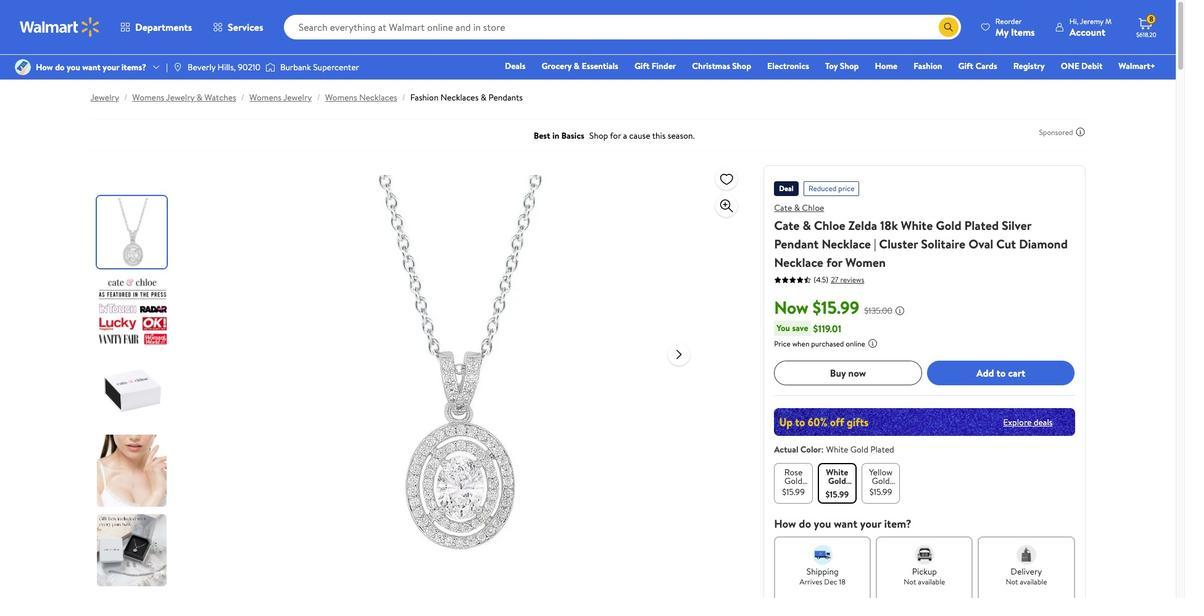 Task type: describe. For each thing, give the bounding box(es) containing it.
how for how do you want your item?
[[774, 517, 796, 532]]

rose
[[785, 467, 803, 479]]

price
[[839, 183, 855, 194]]

not for pickup
[[904, 577, 917, 588]]

you save $119.01
[[777, 322, 842, 336]]

gift cards link
[[953, 59, 1003, 73]]

how do you want your item?
[[774, 517, 912, 532]]

women
[[846, 254, 886, 271]]

2 / from the left
[[241, 91, 245, 104]]

one debit link
[[1056, 59, 1109, 73]]

arrives
[[800, 577, 823, 588]]

gold for rose gold plated
[[785, 475, 803, 488]]

now
[[849, 367, 866, 380]]

womens jewelry & watches link
[[132, 91, 236, 104]]

add
[[977, 367, 995, 380]]

fashion necklaces & pendants link
[[410, 91, 523, 104]]

your for items?
[[103, 61, 119, 73]]

$618.20
[[1137, 30, 1157, 39]]

walmart image
[[20, 17, 100, 37]]

0 vertical spatial chloe
[[802, 202, 825, 214]]

$119.01
[[814, 322, 842, 336]]

burbank supercenter
[[280, 61, 359, 73]]

0 horizontal spatial fashion
[[410, 91, 439, 104]]

deal
[[779, 183, 794, 194]]

18
[[839, 577, 846, 588]]

christmas shop link
[[687, 59, 757, 73]]

27
[[831, 274, 839, 285]]

reviews
[[841, 274, 865, 285]]

christmas
[[692, 60, 730, 72]]

plated inside "cate & chloe cate & chloe zelda 18k white gold plated silver pendant necklace | cluster solitaire oval cut diamond necklace for women"
[[965, 217, 999, 234]]

beverly hills, 90210
[[188, 61, 261, 73]]

for
[[827, 254, 843, 271]]

items?
[[121, 61, 146, 73]]

1 horizontal spatial fashion
[[914, 60, 943, 72]]

gold for white gold plated
[[828, 475, 846, 488]]

explore deals
[[1004, 416, 1053, 429]]

now
[[774, 296, 809, 320]]

gift finder link
[[629, 59, 682, 73]]

0 horizontal spatial |
[[166, 61, 168, 73]]

& left watches
[[197, 91, 202, 104]]

want for items?
[[82, 61, 101, 73]]

learn more about strikethrough prices image
[[895, 306, 905, 316]]

departments
[[135, 20, 192, 34]]

womens jewelry link
[[249, 91, 312, 104]]

sponsored
[[1040, 127, 1073, 137]]

cate & chloe zelda 18k white gold plated silver pendant necklace | cluster solitaire oval cut diamond necklace for women - image 4 of 6 image
[[97, 435, 169, 508]]

online
[[846, 339, 866, 349]]

toy shop link
[[820, 59, 865, 73]]

2 jewelry from the left
[[166, 91, 195, 104]]

price when purchased online
[[774, 339, 866, 349]]

cut
[[997, 236, 1016, 253]]

yellow
[[869, 467, 893, 479]]

cate & chloe link
[[774, 202, 825, 214]]

reorder my items
[[996, 16, 1035, 39]]

electronics link
[[762, 59, 815, 73]]

buy now button
[[774, 361, 922, 386]]

27 reviews link
[[829, 274, 865, 285]]

delivery not available
[[1006, 566, 1047, 588]]

not for delivery
[[1006, 577, 1019, 588]]

home link
[[870, 59, 903, 73]]

white inside "cate & chloe cate & chloe zelda 18k white gold plated silver pendant necklace | cluster solitaire oval cut diamond necklace for women"
[[901, 217, 933, 234]]

cate & chloe zelda 18k white gold plated silver pendant necklace | cluster solitaire oval cut diamond necklace for women image
[[263, 165, 658, 561]]

plated for white gold plated
[[825, 484, 850, 496]]

zoom image modal image
[[719, 199, 734, 214]]

8 $618.20
[[1137, 14, 1157, 39]]

plated for rose gold plated
[[782, 484, 806, 496]]

intent image for delivery image
[[1017, 546, 1037, 566]]

add to favorites list, cate & chloe zelda 18k white gold plated silver pendant necklace | cluster solitaire oval cut diamond necklace for women image
[[719, 171, 734, 187]]

gold right :
[[851, 444, 869, 456]]

pickup
[[912, 566, 937, 579]]

ad disclaimer and feedback image
[[1076, 127, 1086, 137]]

grocery & essentials link
[[536, 59, 624, 73]]

home
[[875, 60, 898, 72]]

hi, jeremy m account
[[1070, 16, 1112, 39]]

oval
[[969, 236, 994, 253]]

intent image for pickup image
[[915, 546, 935, 566]]

(4.5) 27 reviews
[[814, 274, 865, 285]]

walmart+
[[1119, 60, 1156, 72]]

3 womens from the left
[[325, 91, 357, 104]]

supercenter
[[313, 61, 359, 73]]

deals
[[1034, 416, 1053, 429]]

cards
[[976, 60, 998, 72]]

shop for toy shop
[[840, 60, 859, 72]]

delivery
[[1011, 566, 1042, 579]]

cate & chloe zelda 18k white gold plated silver pendant necklace | cluster solitaire oval cut diamond necklace for women - image 5 of 6 image
[[97, 515, 169, 587]]

cate & chloe cate & chloe zelda 18k white gold plated silver pendant necklace | cluster solitaire oval cut diamond necklace for women
[[774, 202, 1068, 271]]

1 jewelry from the left
[[90, 91, 119, 104]]

jeremy
[[1080, 16, 1104, 26]]

save
[[792, 322, 809, 335]]

 image for burbank supercenter
[[265, 61, 275, 73]]

how for how do you want your items?
[[36, 61, 53, 73]]

gift for gift finder
[[635, 60, 650, 72]]

3 / from the left
[[317, 91, 320, 104]]

gold inside "cate & chloe cate & chloe zelda 18k white gold plated silver pendant necklace | cluster solitaire oval cut diamond necklace for women"
[[936, 217, 962, 234]]

color
[[801, 444, 822, 456]]

90210
[[238, 61, 261, 73]]

item?
[[884, 517, 912, 532]]

do for how do you want your items?
[[55, 61, 65, 73]]

purchased
[[811, 339, 844, 349]]

$15.99 for rose gold plated
[[782, 487, 805, 499]]

& left "pendants"
[[481, 91, 487, 104]]

Walmart Site-Wide search field
[[284, 15, 961, 40]]

electronics
[[768, 60, 809, 72]]

search icon image
[[944, 22, 954, 32]]



Task type: locate. For each thing, give the bounding box(es) containing it.
account
[[1070, 25, 1106, 39]]

christmas shop
[[692, 60, 752, 72]]

how down walmart image
[[36, 61, 53, 73]]

jewelry down burbank
[[283, 91, 312, 104]]

$15.99 up $119.01 in the right bottom of the page
[[813, 296, 860, 320]]

/ right "jewelry" link
[[124, 91, 127, 104]]

1 vertical spatial necklace
[[774, 254, 824, 271]]

0 vertical spatial do
[[55, 61, 65, 73]]

intent image for shipping image
[[813, 546, 833, 566]]

1 horizontal spatial want
[[834, 517, 858, 532]]

price
[[774, 339, 791, 349]]

available down intent image for delivery
[[1020, 577, 1047, 588]]

do
[[55, 61, 65, 73], [799, 517, 811, 532]]

/ right womens necklaces link
[[402, 91, 406, 104]]

| up women
[[874, 236, 876, 253]]

gold right white gold plated at bottom
[[872, 475, 890, 488]]

1 horizontal spatial shop
[[840, 60, 859, 72]]

your
[[103, 61, 119, 73], [860, 517, 882, 532]]

gift cards
[[959, 60, 998, 72]]

shop
[[733, 60, 752, 72], [840, 60, 859, 72]]

items
[[1011, 25, 1035, 39]]

shop right toy
[[840, 60, 859, 72]]

jewelry
[[90, 91, 119, 104], [166, 91, 195, 104], [283, 91, 312, 104]]

2 gift from the left
[[959, 60, 974, 72]]

yellow gold plated
[[869, 467, 893, 496]]

white
[[901, 217, 933, 234], [826, 444, 849, 456], [826, 467, 849, 479]]

fashion link
[[908, 59, 948, 73]]

0 vertical spatial fashion
[[914, 60, 943, 72]]

plated for yellow gold plated
[[869, 484, 893, 496]]

0 vertical spatial you
[[67, 61, 80, 73]]

up to sixty percent off deals. shop now. image
[[774, 409, 1075, 437]]

0 horizontal spatial your
[[103, 61, 119, 73]]

1 vertical spatial white
[[826, 444, 849, 456]]

$15.99 down rose
[[782, 487, 805, 499]]

actual
[[774, 444, 799, 456]]

1 horizontal spatial  image
[[265, 61, 275, 73]]

when
[[793, 339, 810, 349]]

you down walmart image
[[67, 61, 80, 73]]

want down white gold plated at bottom
[[834, 517, 858, 532]]

0 horizontal spatial want
[[82, 61, 101, 73]]

plated up oval
[[965, 217, 999, 234]]

your left item?
[[860, 517, 882, 532]]

now $15.99
[[774, 296, 860, 320]]

plated up how do you want your item?
[[825, 484, 850, 496]]

shop for christmas shop
[[733, 60, 752, 72]]

gift left finder
[[635, 60, 650, 72]]

1 vertical spatial fashion
[[410, 91, 439, 104]]

plated
[[965, 217, 999, 234], [871, 444, 895, 456], [782, 484, 806, 496], [825, 484, 850, 496], [869, 484, 893, 496]]

| inside "cate & chloe cate & chloe zelda 18k white gold plated silver pendant necklace | cluster solitaire oval cut diamond necklace for women"
[[874, 236, 876, 253]]

essentials
[[582, 60, 619, 72]]

2 available from the left
[[1020, 577, 1047, 588]]

& down cate & chloe link
[[803, 217, 811, 234]]

shop right christmas
[[733, 60, 752, 72]]

1 horizontal spatial |
[[874, 236, 876, 253]]

gold down the actual
[[785, 475, 803, 488]]

legal information image
[[868, 339, 878, 349]]

one
[[1061, 60, 1080, 72]]

$15.99 for yellow gold plated
[[870, 487, 892, 499]]

1 cate from the top
[[774, 202, 792, 214]]

plated down yellow
[[869, 484, 893, 496]]

0 horizontal spatial gift
[[635, 60, 650, 72]]

pickup not available
[[904, 566, 946, 588]]

next media item image
[[672, 347, 687, 362]]

not down intent image for pickup at the bottom of the page
[[904, 577, 917, 588]]

cate & chloe zelda 18k white gold plated silver pendant necklace | cluster solitaire oval cut diamond necklace for women - image 3 of 6 image
[[97, 356, 169, 428]]

0 horizontal spatial shop
[[733, 60, 752, 72]]

1 horizontal spatial do
[[799, 517, 811, 532]]

jewelry down beverly
[[166, 91, 195, 104]]

1 vertical spatial want
[[834, 517, 858, 532]]

1 gift from the left
[[635, 60, 650, 72]]

/ down burbank supercenter
[[317, 91, 320, 104]]

0 horizontal spatial necklaces
[[359, 91, 397, 104]]

white up cluster
[[901, 217, 933, 234]]

not down intent image for delivery
[[1006, 577, 1019, 588]]

1 available from the left
[[918, 577, 946, 588]]

$15.99
[[813, 296, 860, 320], [782, 487, 805, 499], [870, 487, 892, 499], [826, 489, 849, 501]]

1 necklaces from the left
[[359, 91, 397, 104]]

4 / from the left
[[402, 91, 406, 104]]

explore
[[1004, 416, 1032, 429]]

1 horizontal spatial womens
[[249, 91, 282, 104]]

registry
[[1014, 60, 1045, 72]]

/ right watches
[[241, 91, 245, 104]]

8
[[1150, 14, 1154, 24]]

your for item?
[[860, 517, 882, 532]]

& up 'pendant'
[[794, 202, 800, 214]]

womens down items?
[[132, 91, 164, 104]]

how do you want your items?
[[36, 61, 146, 73]]

2 shop from the left
[[840, 60, 859, 72]]

0 vertical spatial how
[[36, 61, 53, 73]]

1 vertical spatial |
[[874, 236, 876, 253]]

1 horizontal spatial not
[[1006, 577, 1019, 588]]

gold down actual color : white gold plated
[[828, 475, 846, 488]]

available for pickup
[[918, 577, 946, 588]]

dec
[[824, 577, 838, 588]]

| right items?
[[166, 61, 168, 73]]

1 vertical spatial cate
[[774, 217, 800, 234]]

actual color list
[[772, 461, 1078, 507]]

cate down deal in the top of the page
[[774, 202, 792, 214]]

 image right 90210
[[265, 61, 275, 73]]

available down intent image for pickup at the bottom of the page
[[918, 577, 946, 588]]

white inside white gold plated
[[826, 467, 849, 479]]

available inside the pickup not available
[[918, 577, 946, 588]]

how
[[36, 61, 53, 73], [774, 517, 796, 532]]

 image for beverly hills, 90210
[[173, 62, 183, 72]]

grocery & essentials
[[542, 60, 619, 72]]

0 horizontal spatial  image
[[173, 62, 183, 72]]

white down actual color : white gold plated
[[826, 467, 849, 479]]

2 horizontal spatial womens
[[325, 91, 357, 104]]

plated down rose
[[782, 484, 806, 496]]

white right :
[[826, 444, 849, 456]]

0 horizontal spatial not
[[904, 577, 917, 588]]

do for how do you want your item?
[[799, 517, 811, 532]]

gift left cards
[[959, 60, 974, 72]]

you for how do you want your item?
[[814, 517, 831, 532]]

 image
[[265, 61, 275, 73], [173, 62, 183, 72]]

0 horizontal spatial do
[[55, 61, 65, 73]]

cate & chloe zelda 18k white gold plated silver pendant necklace | cluster solitaire oval cut diamond necklace for women - image 1 of 6 image
[[97, 196, 169, 269]]

1 vertical spatial chloe
[[814, 217, 846, 234]]

gift
[[635, 60, 650, 72], [959, 60, 974, 72]]

buy
[[830, 367, 846, 380]]

cate
[[774, 202, 792, 214], [774, 217, 800, 234]]

0 vertical spatial cate
[[774, 202, 792, 214]]

0 vertical spatial want
[[82, 61, 101, 73]]

$15.99 down yellow
[[870, 487, 892, 499]]

rose gold plated
[[782, 467, 806, 496]]

necklace up for
[[822, 236, 871, 253]]

reduced
[[809, 183, 837, 194]]

not inside delivery not available
[[1006, 577, 1019, 588]]

womens
[[132, 91, 164, 104], [249, 91, 282, 104], [325, 91, 357, 104]]

your left items?
[[103, 61, 119, 73]]

cart
[[1008, 367, 1026, 380]]

want for item?
[[834, 517, 858, 532]]

toy
[[826, 60, 838, 72]]

gold inside white gold plated
[[828, 475, 846, 488]]

chloe down the reduced
[[802, 202, 825, 214]]

3 jewelry from the left
[[283, 91, 312, 104]]

1 not from the left
[[904, 577, 917, 588]]

1 vertical spatial how
[[774, 517, 796, 532]]

 image left beverly
[[173, 62, 183, 72]]

1 horizontal spatial available
[[1020, 577, 1047, 588]]

(4.5)
[[814, 275, 829, 285]]

0 vertical spatial necklace
[[822, 236, 871, 253]]

cate & chloe zelda 18k white gold plated silver pendant necklace | cluster solitaire oval cut diamond necklace for women - image 2 of 6 image
[[97, 276, 169, 348]]

1 shop from the left
[[733, 60, 752, 72]]

cate up 'pendant'
[[774, 217, 800, 234]]

gold
[[936, 217, 962, 234], [851, 444, 869, 456], [785, 475, 803, 488], [828, 475, 846, 488], [872, 475, 890, 488]]

 image
[[15, 59, 31, 75]]

1 vertical spatial you
[[814, 517, 831, 532]]

zelda
[[849, 217, 877, 234]]

deals
[[505, 60, 526, 72]]

1 horizontal spatial you
[[814, 517, 831, 532]]

/
[[124, 91, 127, 104], [241, 91, 245, 104], [317, 91, 320, 104], [402, 91, 406, 104]]

gold for yellow gold plated
[[872, 475, 890, 488]]

0 horizontal spatial womens
[[132, 91, 164, 104]]

0 vertical spatial |
[[166, 61, 168, 73]]

0 vertical spatial your
[[103, 61, 119, 73]]

add to cart button
[[927, 361, 1075, 386]]

shop inside toy shop link
[[840, 60, 859, 72]]

shipping arrives dec 18
[[800, 566, 846, 588]]

buy now
[[830, 367, 866, 380]]

18k
[[880, 217, 898, 234]]

1 / from the left
[[124, 91, 127, 104]]

chloe left zelda
[[814, 217, 846, 234]]

not inside the pickup not available
[[904, 577, 917, 588]]

1 horizontal spatial your
[[860, 517, 882, 532]]

$135.00
[[865, 305, 893, 317]]

necklace down 'pendant'
[[774, 254, 824, 271]]

gold inside yellow gold plated
[[872, 475, 890, 488]]

you for how do you want your items?
[[67, 61, 80, 73]]

2 vertical spatial white
[[826, 467, 849, 479]]

shipping
[[807, 566, 839, 579]]

gold up solitaire
[[936, 217, 962, 234]]

available for delivery
[[1020, 577, 1047, 588]]

womens down 90210
[[249, 91, 282, 104]]

diamond
[[1019, 236, 1068, 253]]

grocery
[[542, 60, 572, 72]]

you up intent image for shipping
[[814, 517, 831, 532]]

debit
[[1082, 60, 1103, 72]]

2 not from the left
[[1006, 577, 1019, 588]]

registry link
[[1008, 59, 1051, 73]]

1 horizontal spatial jewelry
[[166, 91, 195, 104]]

m
[[1106, 16, 1112, 26]]

& right grocery
[[574, 60, 580, 72]]

add to cart
[[977, 367, 1026, 380]]

0 horizontal spatial jewelry
[[90, 91, 119, 104]]

shop inside christmas shop link
[[733, 60, 752, 72]]

hi,
[[1070, 16, 1079, 26]]

explore deals link
[[999, 412, 1058, 434]]

pendants
[[489, 91, 523, 104]]

2 cate from the top
[[774, 217, 800, 234]]

1 vertical spatial do
[[799, 517, 811, 532]]

toy shop
[[826, 60, 859, 72]]

2 necklaces from the left
[[441, 91, 479, 104]]

gold inside rose gold plated
[[785, 475, 803, 488]]

silver
[[1002, 217, 1032, 234]]

services
[[228, 20, 263, 34]]

available inside delivery not available
[[1020, 577, 1047, 588]]

services button
[[203, 12, 274, 42]]

$15.99 for white gold plated
[[826, 489, 849, 501]]

want up "jewelry" link
[[82, 61, 101, 73]]

1 horizontal spatial necklaces
[[441, 91, 479, 104]]

1 womens from the left
[[132, 91, 164, 104]]

solitaire
[[921, 236, 966, 253]]

how down rose gold plated
[[774, 517, 796, 532]]

2 horizontal spatial jewelry
[[283, 91, 312, 104]]

necklace
[[822, 236, 871, 253], [774, 254, 824, 271]]

watches
[[205, 91, 236, 104]]

1 horizontal spatial how
[[774, 517, 796, 532]]

0 horizontal spatial you
[[67, 61, 80, 73]]

Search search field
[[284, 15, 961, 40]]

gift for gift cards
[[959, 60, 974, 72]]

0 vertical spatial white
[[901, 217, 933, 234]]

2 womens from the left
[[249, 91, 282, 104]]

0 horizontal spatial how
[[36, 61, 53, 73]]

|
[[166, 61, 168, 73], [874, 236, 876, 253]]

to
[[997, 367, 1006, 380]]

burbank
[[280, 61, 311, 73]]

womens necklaces link
[[325, 91, 397, 104]]

white gold plated
[[825, 467, 850, 496]]

jewelry down how do you want your items?
[[90, 91, 119, 104]]

do down walmart image
[[55, 61, 65, 73]]

reorder
[[996, 16, 1022, 26]]

:
[[822, 444, 824, 456]]

0 horizontal spatial available
[[918, 577, 946, 588]]

plated up yellow
[[871, 444, 895, 456]]

jewelry / womens jewelry & watches / womens jewelry / womens necklaces / fashion necklaces & pendants
[[90, 91, 523, 104]]

womens down supercenter
[[325, 91, 357, 104]]

hills,
[[218, 61, 236, 73]]

you
[[777, 322, 790, 335]]

cluster
[[879, 236, 918, 253]]

$15.99 up how do you want your item?
[[826, 489, 849, 501]]

reduced price
[[809, 183, 855, 194]]

1 vertical spatial your
[[860, 517, 882, 532]]

1 horizontal spatial gift
[[959, 60, 974, 72]]

do down rose gold plated
[[799, 517, 811, 532]]



Task type: vqa. For each thing, say whether or not it's contained in the screenshot.
Share
no



